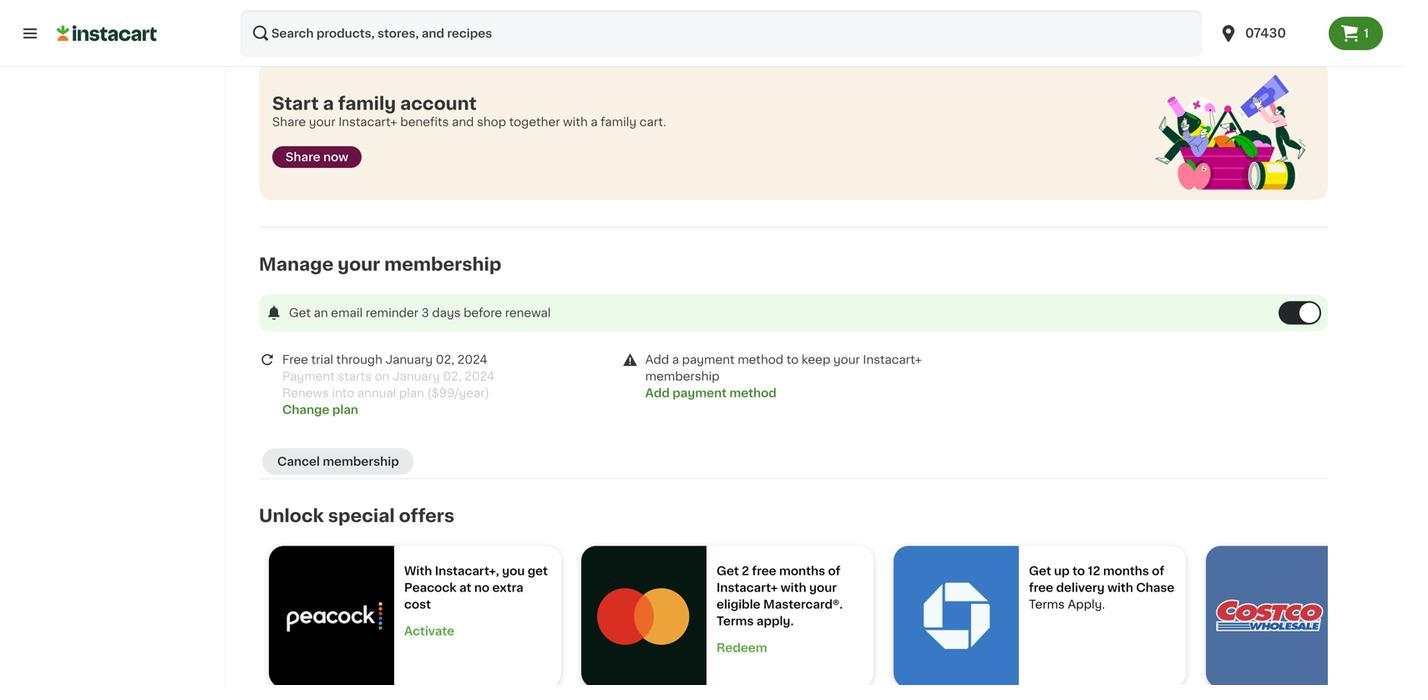 Task type: vqa. For each thing, say whether or not it's contained in the screenshot.
Ingredients button
no



Task type: locate. For each thing, give the bounding box(es) containing it.
2 of from the left
[[1153, 565, 1165, 577]]

1 months from the left
[[780, 565, 826, 577]]

plan right the annual
[[399, 387, 425, 399]]

instacart+ left benefits
[[339, 116, 398, 128]]

your right the keep
[[834, 354, 861, 366]]

out
[[72, 28, 93, 39]]

0 horizontal spatial with
[[563, 116, 588, 128]]

free inside the "get 2 free months of instacart+ with your eligible mastercard®. terms apply."
[[752, 565, 777, 577]]

free right 2
[[752, 565, 777, 577]]

renews
[[282, 387, 329, 399]]

2 vertical spatial instacart+
[[717, 582, 778, 594]]

1 horizontal spatial with
[[781, 582, 807, 594]]

share
[[272, 116, 306, 128], [286, 151, 321, 163]]

chase
[[1137, 582, 1175, 594]]

plan
[[399, 387, 425, 399], [333, 404, 359, 416]]

unlock special offers
[[259, 507, 455, 525]]

1 of from the left
[[829, 565, 841, 577]]

2
[[742, 565, 750, 577]]

1 vertical spatial a
[[591, 116, 598, 128]]

get left 2
[[717, 565, 739, 577]]

membership up days
[[385, 256, 502, 273]]

0 horizontal spatial family
[[338, 95, 396, 112]]

instacart+ right the keep
[[863, 354, 922, 366]]

instacart+ inside add a payment method to keep your instacart+ membership add payment method
[[863, 354, 922, 366]]

2 vertical spatial membership
[[323, 456, 399, 468]]

0 vertical spatial method
[[738, 354, 784, 366]]

1 horizontal spatial free
[[1030, 582, 1054, 594]]

membership up add payment method button
[[646, 371, 720, 382]]

0 vertical spatial now
[[346, 20, 366, 29]]

starts
[[338, 371, 372, 382]]

months right '12'
[[1104, 565, 1150, 577]]

1 vertical spatial terms
[[717, 616, 754, 627]]

1 vertical spatial free
[[1030, 582, 1054, 594]]

1 vertical spatial plan
[[333, 404, 359, 416]]

0 horizontal spatial months
[[780, 565, 826, 577]]

Search field
[[241, 10, 1203, 57]]

peacock
[[404, 582, 457, 594]]

get left up
[[1030, 565, 1052, 577]]

2 horizontal spatial with
[[1108, 582, 1134, 594]]

january up the 'on'
[[386, 354, 433, 366]]

through
[[337, 354, 383, 366]]

get inside the "get 2 free months of instacart+ with your eligible mastercard®. terms apply."
[[717, 565, 739, 577]]

your inside add a payment method to keep your instacart+ membership add payment method
[[834, 354, 861, 366]]

your down start
[[309, 116, 336, 128]]

1 add from the top
[[646, 354, 670, 366]]

payment
[[282, 371, 335, 382]]

january
[[386, 354, 433, 366], [393, 371, 440, 382]]

now inside button
[[323, 151, 349, 163]]

0 horizontal spatial get
[[289, 307, 311, 319]]

instacart logo image
[[57, 23, 157, 43]]

keep
[[802, 354, 831, 366]]

and
[[452, 116, 474, 128]]

0 horizontal spatial a
[[323, 95, 334, 112]]

with right the together
[[563, 116, 588, 128]]

get up to 12 months of free delivery with chase
[[1030, 565, 1175, 594]]

your up mastercard®.
[[810, 582, 837, 594]]

a inside add a payment method to keep your instacart+ membership add payment method
[[673, 354, 679, 366]]

change
[[282, 404, 330, 416]]

2 horizontal spatial instacart+
[[863, 354, 922, 366]]

eligible
[[717, 599, 761, 611]]

family left the cart.
[[601, 116, 637, 128]]

get for get an email reminder 3 days before renewal
[[289, 307, 311, 319]]

instacart+ down 2
[[717, 582, 778, 594]]

your inside start a family account share your instacart+ benefits and shop together with a family cart.
[[309, 116, 336, 128]]

1 vertical spatial to
[[1073, 565, 1086, 577]]

1 vertical spatial instacart+
[[863, 354, 922, 366]]

1 horizontal spatial terms
[[1030, 599, 1065, 611]]

1 vertical spatial january
[[393, 371, 440, 382]]

apply.
[[757, 616, 794, 627]]

of inside get up to 12 months of free delivery with chase
[[1153, 565, 1165, 577]]

0 horizontal spatial plan
[[333, 404, 359, 416]]

apply.
[[1068, 599, 1106, 611]]

a left the cart.
[[591, 116, 598, 128]]

with inside start a family account share your instacart+ benefits and shop together with a family cart.
[[563, 116, 588, 128]]

a
[[323, 95, 334, 112], [591, 116, 598, 128], [673, 354, 679, 366]]

get left an
[[289, 307, 311, 319]]

0 vertical spatial instacart+
[[339, 116, 398, 128]]

0 vertical spatial plan
[[399, 387, 425, 399]]

0 vertical spatial add
[[646, 354, 670, 366]]

0 vertical spatial to
[[787, 354, 799, 366]]

january right the 'on'
[[393, 371, 440, 382]]

email
[[331, 307, 363, 319]]

annual
[[358, 387, 396, 399]]

cost
[[404, 599, 431, 611]]

to
[[787, 354, 799, 366], [1073, 565, 1086, 577]]

terms inside the "get 2 free months of instacart+ with your eligible mastercard®. terms apply."
[[717, 616, 754, 627]]

2 vertical spatial a
[[673, 354, 679, 366]]

2 add from the top
[[646, 387, 670, 399]]

terms down up
[[1030, 599, 1065, 611]]

redeem button
[[717, 640, 864, 657]]

1 vertical spatial 2024
[[465, 371, 495, 382]]

1 vertical spatial add
[[646, 387, 670, 399]]

family left account
[[338, 95, 396, 112]]

0 vertical spatial a
[[323, 95, 334, 112]]

1 vertical spatial now
[[323, 151, 349, 163]]

get
[[528, 565, 548, 577]]

1 horizontal spatial get
[[717, 565, 739, 577]]

shop now
[[319, 20, 366, 29]]

02,
[[436, 354, 455, 366], [443, 371, 462, 382]]

family
[[338, 95, 396, 112], [601, 116, 637, 128]]

account
[[400, 95, 477, 112]]

get for get up to 12 months of free delivery with chase
[[1030, 565, 1052, 577]]

to left '12'
[[1073, 565, 1086, 577]]

free
[[752, 565, 777, 577], [1030, 582, 1054, 594]]

with left chase
[[1108, 582, 1134, 594]]

of up chase
[[1153, 565, 1165, 577]]

0 horizontal spatial terms
[[717, 616, 754, 627]]

terms
[[1030, 599, 1065, 611], [717, 616, 754, 627]]

0 vertical spatial share
[[272, 116, 306, 128]]

1 vertical spatial family
[[601, 116, 637, 128]]

extra
[[493, 582, 524, 594]]

with inside the "get 2 free months of instacart+ with your eligible mastercard®. terms apply."
[[781, 582, 807, 594]]

07430 button
[[1219, 10, 1320, 57]]

share now
[[286, 151, 349, 163]]

0 horizontal spatial to
[[787, 354, 799, 366]]

free left delivery at the right bottom of page
[[1030, 582, 1054, 594]]

1 horizontal spatial months
[[1104, 565, 1150, 577]]

add
[[646, 354, 670, 366], [646, 387, 670, 399]]

change plan button
[[282, 402, 359, 418]]

share now button
[[272, 146, 362, 168]]

0 vertical spatial 2024
[[458, 354, 488, 366]]

get
[[289, 307, 311, 319], [717, 565, 739, 577], [1030, 565, 1052, 577]]

days
[[432, 307, 461, 319]]

up
[[1055, 565, 1070, 577]]

benefits
[[401, 116, 449, 128]]

0 horizontal spatial of
[[829, 565, 841, 577]]

a up add payment method button
[[673, 354, 679, 366]]

with up mastercard®.
[[781, 582, 807, 594]]

None search field
[[241, 10, 1203, 57]]

terms down eligible
[[717, 616, 754, 627]]

2024
[[458, 354, 488, 366], [465, 371, 495, 382]]

2 months from the left
[[1104, 565, 1150, 577]]

with
[[563, 116, 588, 128], [781, 582, 807, 594], [1108, 582, 1134, 594]]

0 horizontal spatial free
[[752, 565, 777, 577]]

now
[[346, 20, 366, 29], [323, 151, 349, 163]]

membership up special
[[323, 456, 399, 468]]

get inside get up to 12 months of free delivery with chase
[[1030, 565, 1052, 577]]

membership
[[385, 256, 502, 273], [646, 371, 720, 382], [323, 456, 399, 468]]

1
[[1365, 28, 1370, 39]]

unlock
[[259, 507, 324, 525]]

0 vertical spatial terms
[[1030, 599, 1065, 611]]

before
[[464, 307, 502, 319]]

1 vertical spatial share
[[286, 151, 321, 163]]

on
[[375, 371, 390, 382]]

payment
[[682, 354, 735, 366], [673, 387, 727, 399]]

of
[[829, 565, 841, 577], [1153, 565, 1165, 577]]

2 horizontal spatial get
[[1030, 565, 1052, 577]]

manage
[[259, 256, 334, 273]]

membership inside add a payment method to keep your instacart+ membership add payment method
[[646, 371, 720, 382]]

to left the keep
[[787, 354, 799, 366]]

0 vertical spatial family
[[338, 95, 396, 112]]

months up mastercard®.
[[780, 565, 826, 577]]

your
[[309, 116, 336, 128], [338, 256, 380, 273], [834, 354, 861, 366], [810, 582, 837, 594]]

1 horizontal spatial to
[[1073, 565, 1086, 577]]

months
[[780, 565, 826, 577], [1104, 565, 1150, 577]]

get 2 free months of instacart+ with your eligible mastercard®. terms apply.
[[717, 565, 846, 627]]

1 vertical spatial payment
[[673, 387, 727, 399]]

plan down into
[[333, 404, 359, 416]]

of up mastercard®.
[[829, 565, 841, 577]]

a right start
[[323, 95, 334, 112]]

months inside the "get 2 free months of instacart+ with your eligible mastercard®. terms apply."
[[780, 565, 826, 577]]

1 vertical spatial membership
[[646, 371, 720, 382]]

free trial through january 02, 2024 payment starts on january 02, 2024 renews into annual plan ($99/year) change plan
[[282, 354, 495, 416]]

1 horizontal spatial of
[[1153, 565, 1165, 577]]

0 vertical spatial free
[[752, 565, 777, 577]]

terms inside terms apply.
[[1030, 599, 1065, 611]]

instacart+ inside start a family account share your instacart+ benefits and shop together with a family cart.
[[339, 116, 398, 128]]

share inside button
[[286, 151, 321, 163]]

2 horizontal spatial a
[[673, 354, 679, 366]]

1 horizontal spatial instacart+
[[717, 582, 778, 594]]

method
[[738, 354, 784, 366], [730, 387, 777, 399]]

0 horizontal spatial instacart+
[[339, 116, 398, 128]]



Task type: describe. For each thing, give the bounding box(es) containing it.
shop
[[477, 116, 506, 128]]

delivery
[[1057, 582, 1105, 594]]

0 vertical spatial january
[[386, 354, 433, 366]]

add payment method button
[[646, 385, 777, 402]]

activate button
[[404, 623, 552, 640]]

shop now link
[[313, 16, 373, 33]]

with instacart+, you get peacock at no extra cost
[[404, 565, 551, 611]]

log
[[47, 28, 69, 39]]

with
[[404, 565, 432, 577]]

1 button
[[1330, 17, 1384, 50]]

membership inside button
[[323, 456, 399, 468]]

manage your membership
[[259, 256, 502, 273]]

0 vertical spatial payment
[[682, 354, 735, 366]]

together
[[509, 116, 560, 128]]

instacart+ inside the "get 2 free months of instacart+ with your eligible mastercard®. terms apply."
[[717, 582, 778, 594]]

share inside start a family account share your instacart+ benefits and shop together with a family cart.
[[272, 116, 306, 128]]

cart.
[[640, 116, 667, 128]]

your up email
[[338, 256, 380, 273]]

renewal
[[505, 307, 551, 319]]

months inside get up to 12 months of free delivery with chase
[[1104, 565, 1150, 577]]

mastercard®.
[[764, 599, 843, 611]]

cancel membership
[[277, 456, 399, 468]]

an
[[314, 307, 328, 319]]

3
[[422, 307, 429, 319]]

1 horizontal spatial plan
[[399, 387, 425, 399]]

0 vertical spatial membership
[[385, 256, 502, 273]]

0 vertical spatial 02,
[[436, 354, 455, 366]]

instacart+,
[[435, 565, 499, 577]]

12
[[1089, 565, 1101, 577]]

you
[[502, 565, 525, 577]]

log out link
[[10, 17, 211, 50]]

your inside the "get 2 free months of instacart+ with your eligible mastercard®. terms apply."
[[810, 582, 837, 594]]

1 vertical spatial 02,
[[443, 371, 462, 382]]

free
[[282, 354, 308, 366]]

start a family account share your instacart+ benefits and shop together with a family cart.
[[272, 95, 667, 128]]

terms apply.
[[1030, 582, 1178, 611]]

a for add
[[673, 354, 679, 366]]

into
[[332, 387, 355, 399]]

1 horizontal spatial a
[[591, 116, 598, 128]]

cancel membership button
[[262, 448, 414, 475]]

get an email reminder 3 days before renewal
[[289, 307, 551, 319]]

to inside add a payment method to keep your instacart+ membership add payment method
[[787, 354, 799, 366]]

log out
[[47, 28, 93, 39]]

with inside get up to 12 months of free delivery with chase
[[1108, 582, 1134, 594]]

add a payment method to keep your instacart+ membership add payment method
[[646, 354, 925, 399]]

to inside get up to 12 months of free delivery with chase
[[1073, 565, 1086, 577]]

cancel
[[277, 456, 320, 468]]

1 vertical spatial method
[[730, 387, 777, 399]]

no
[[475, 582, 490, 594]]

07430
[[1246, 27, 1287, 39]]

at
[[460, 582, 472, 594]]

($99/year)
[[427, 387, 490, 399]]

offers
[[399, 507, 455, 525]]

1 horizontal spatial family
[[601, 116, 637, 128]]

of inside the "get 2 free months of instacart+ with your eligible mastercard®. terms apply."
[[829, 565, 841, 577]]

now for share now
[[323, 151, 349, 163]]

activate
[[404, 626, 455, 637]]

trial
[[311, 354, 334, 366]]

free inside get up to 12 months of free delivery with chase
[[1030, 582, 1054, 594]]

now for shop now
[[346, 20, 366, 29]]

special
[[328, 507, 395, 525]]

get for get 2 free months of instacart+ with your eligible mastercard®. terms apply.
[[717, 565, 739, 577]]

reminder
[[366, 307, 419, 319]]

07430 button
[[1209, 10, 1330, 57]]

a for start
[[323, 95, 334, 112]]

redeem
[[717, 642, 768, 654]]

start
[[272, 95, 319, 112]]

shop
[[319, 20, 344, 29]]



